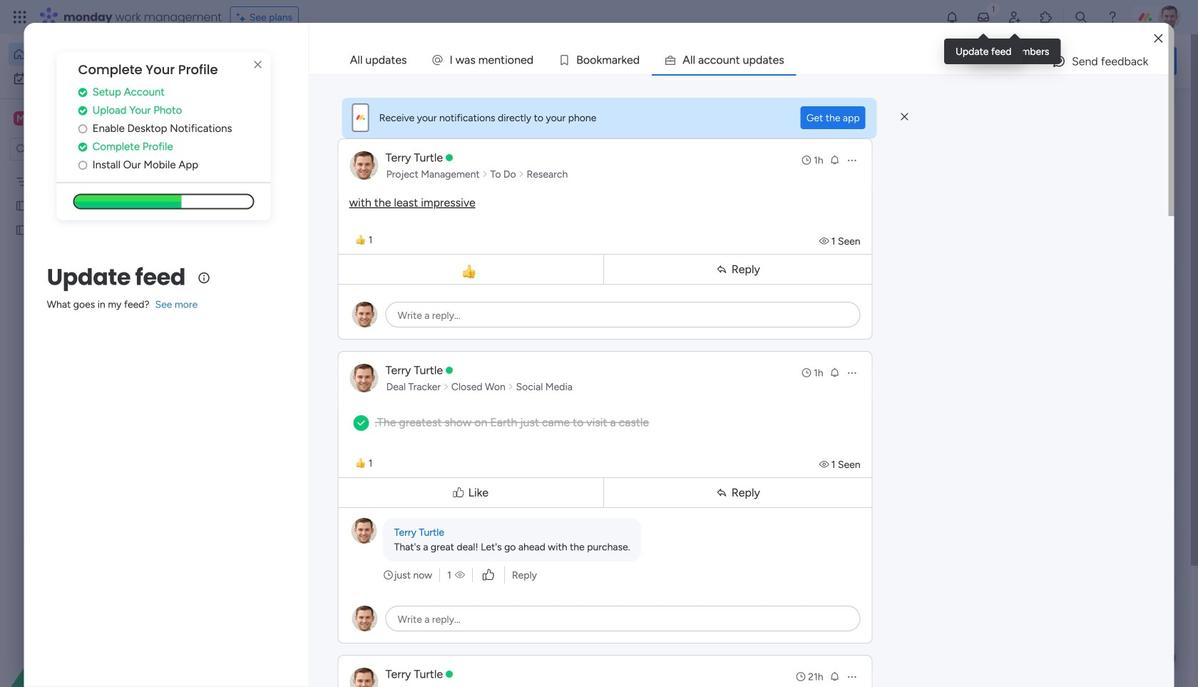 Task type: locate. For each thing, give the bounding box(es) containing it.
3 check circle image from the top
[[78, 141, 87, 152]]

0 horizontal spatial lottie animation image
[[0, 543, 182, 687]]

0 vertical spatial dapulse x slim image
[[249, 56, 267, 73]]

dapulse x slim image
[[249, 56, 267, 73], [1156, 103, 1173, 121]]

component image
[[472, 283, 484, 296]]

1 vertical spatial dapulse x slim image
[[1156, 103, 1173, 121]]

slider arrow image
[[482, 167, 488, 181], [518, 167, 525, 181], [443, 380, 449, 394], [508, 380, 514, 394]]

1 element
[[364, 537, 381, 554]]

0 horizontal spatial public board image
[[15, 199, 29, 213]]

notifications image
[[945, 10, 960, 24]]

close recently visited image
[[220, 116, 238, 133]]

0 vertical spatial lottie animation element
[[560, 34, 961, 88]]

public board image
[[15, 199, 29, 213], [705, 260, 721, 276]]

0 vertical spatial check circle image
[[78, 87, 87, 98]]

1 vertical spatial option
[[9, 67, 173, 90]]

1 vertical spatial check circle image
[[78, 105, 87, 116]]

check circle image up workspace selection "element"
[[78, 87, 87, 98]]

0 vertical spatial lottie animation image
[[560, 34, 961, 88]]

help image
[[1106, 10, 1120, 24]]

0 horizontal spatial lottie animation element
[[0, 543, 182, 687]]

0 horizontal spatial public board image
[[15, 223, 29, 237]]

circle o image
[[78, 123, 87, 134]]

v2 seen image
[[820, 235, 832, 247], [820, 458, 832, 471], [455, 568, 465, 582]]

component image
[[705, 283, 718, 296]]

v2 user feedback image
[[975, 53, 986, 69]]

1 horizontal spatial public board image
[[705, 260, 721, 276]]

1 vertical spatial lottie animation element
[[0, 543, 182, 687]]

lottie animation element
[[560, 34, 961, 88], [0, 543, 182, 687]]

0 horizontal spatial dapulse x slim image
[[249, 56, 267, 73]]

invite members image
[[1008, 10, 1022, 24]]

1 horizontal spatial dapulse x slim image
[[1156, 103, 1173, 121]]

option
[[9, 43, 173, 66], [9, 67, 173, 90], [0, 169, 182, 172]]

update feed image
[[977, 10, 991, 24]]

reminder image
[[830, 671, 841, 682]]

1 check circle image from the top
[[78, 87, 87, 98]]

check circle image up circle o icon
[[78, 105, 87, 116]]

0 vertical spatial option
[[9, 43, 173, 66]]

1 horizontal spatial lottie animation element
[[560, 34, 961, 88]]

v2 bolt switch image
[[1086, 53, 1094, 69]]

1 horizontal spatial lottie animation image
[[560, 34, 961, 88]]

remove from favorites image
[[423, 261, 437, 275]]

tab list
[[338, 46, 1169, 74]]

1 horizontal spatial public board image
[[472, 260, 487, 276]]

tab
[[338, 46, 419, 74]]

options image
[[847, 671, 858, 682]]

lottie animation image
[[560, 34, 961, 88], [0, 543, 182, 687]]

public board image
[[15, 223, 29, 237], [472, 260, 487, 276]]

add to favorites image
[[656, 261, 671, 275]]

check circle image
[[78, 87, 87, 98], [78, 105, 87, 116], [78, 141, 87, 152]]

check circle image down circle o icon
[[78, 141, 87, 152]]

2 vertical spatial v2 seen image
[[455, 568, 465, 582]]

list box
[[0, 167, 182, 435]]

2 vertical spatial check circle image
[[78, 141, 87, 152]]

1 vertical spatial lottie animation image
[[0, 543, 182, 687]]

2 vertical spatial option
[[0, 169, 182, 172]]

0 vertical spatial v2 seen image
[[820, 235, 832, 247]]

0 vertical spatial public board image
[[15, 223, 29, 237]]

v2 like image
[[483, 567, 494, 583]]



Task type: describe. For each thing, give the bounding box(es) containing it.
1 vertical spatial v2 seen image
[[820, 458, 832, 471]]

see plans image
[[237, 9, 250, 25]]

close image
[[1155, 33, 1163, 44]]

workspace image
[[14, 111, 28, 126]]

2 check circle image from the top
[[78, 105, 87, 116]]

monday marketplace image
[[1040, 10, 1054, 24]]

close my workspaces image
[[220, 671, 238, 687]]

0 vertical spatial public board image
[[15, 199, 29, 213]]

1 vertical spatial public board image
[[705, 260, 721, 276]]

Search in workspace field
[[30, 141, 119, 157]]

terry turtle image
[[1159, 6, 1182, 29]]

circle o image
[[78, 160, 87, 170]]

dapulse x slim image
[[901, 111, 909, 123]]

search everything image
[[1075, 10, 1089, 24]]

give feedback image
[[1052, 54, 1067, 68]]

contact sales element
[[963, 657, 1177, 687]]

quick search results list box
[[220, 133, 929, 497]]

workspace selection element
[[14, 110, 119, 128]]

select product image
[[13, 10, 27, 24]]

help center element
[[963, 588, 1177, 646]]

getting started element
[[963, 520, 1177, 577]]

1 vertical spatial public board image
[[472, 260, 487, 276]]

1 image
[[987, 1, 1000, 17]]



Task type: vqa. For each thing, say whether or not it's contained in the screenshot.
3rd N
no



